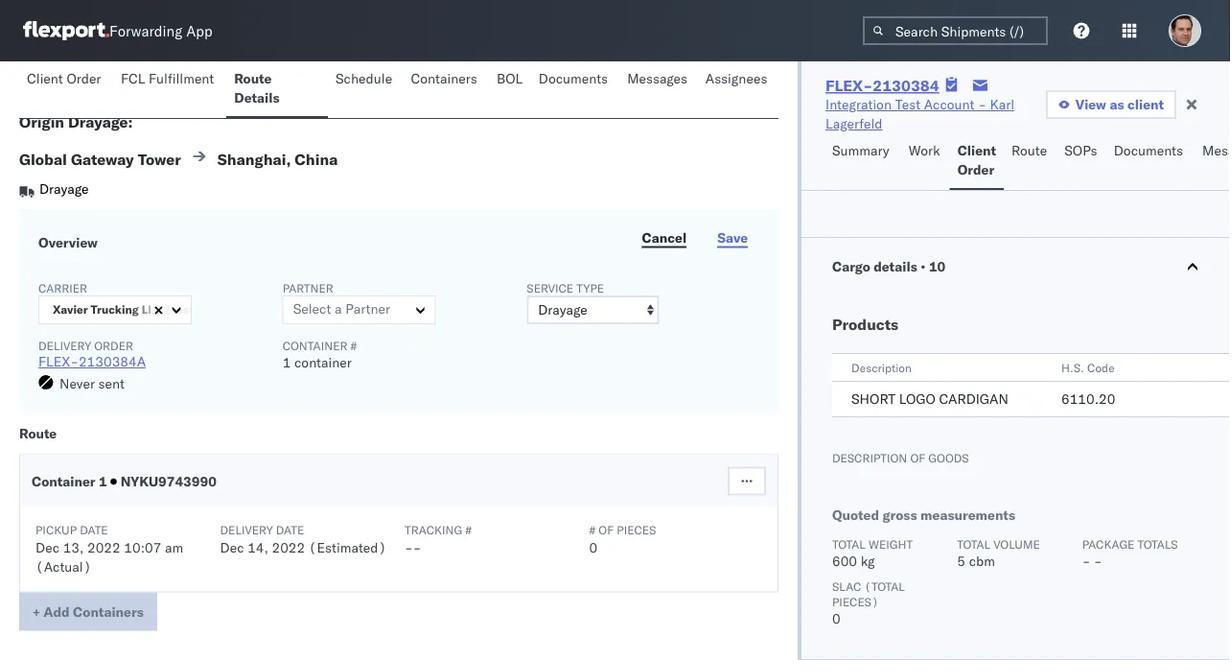 Task type: vqa. For each thing, say whether or not it's contained in the screenshot.
second FLEX-2130387
no



Task type: locate. For each thing, give the bounding box(es) containing it.
0
[[590, 539, 598, 556], [833, 610, 841, 627]]

cardigan
[[940, 390, 1009, 407]]

0 horizontal spatial 0
[[590, 539, 598, 556]]

dec
[[35, 539, 59, 556], [220, 539, 244, 556]]

of left "pieces"
[[599, 523, 614, 538]]

container
[[283, 339, 348, 353], [32, 473, 96, 490]]

to
[[97, 66, 109, 83]]

0 horizontal spatial container
[[32, 473, 96, 490]]

0 vertical spatial flex-
[[826, 76, 873, 95]]

messages
[[628, 70, 688, 87]]

0 vertical spatial documents
[[539, 70, 608, 87]]

service
[[527, 281, 574, 295]]

0 horizontal spatial delivery
[[38, 339, 91, 353]]

drayage:
[[68, 113, 133, 132]]

view
[[1076, 96, 1107, 113]]

documents button right bol
[[531, 61, 620, 118]]

0 vertical spatial 0
[[590, 539, 598, 556]]

2022 right "13,"
[[87, 539, 121, 556]]

a
[[335, 301, 342, 318]]

client order right work button
[[958, 142, 997, 178]]

dec for dec 14, 2022 (estimated)
[[220, 539, 244, 556]]

0 vertical spatial route
[[234, 70, 272, 87]]

1 horizontal spatial #
[[466, 523, 472, 538]]

0 vertical spatial client
[[27, 70, 63, 87]]

0 vertical spatial 1
[[283, 354, 291, 371]]

1 horizontal spatial documents button
[[1107, 133, 1195, 190]]

1
[[283, 354, 291, 371], [99, 473, 107, 490]]

of left goods
[[911, 450, 926, 465]]

0 horizontal spatial flex-
[[38, 354, 79, 370]]

date
[[80, 523, 108, 538], [276, 523, 304, 538]]

delivery order
[[38, 339, 133, 353]]

1 horizontal spatial container
[[283, 339, 348, 353]]

karl
[[991, 96, 1015, 113]]

type
[[577, 281, 605, 295]]

# inside the tracking # --
[[466, 523, 472, 538]]

delivery inside delivery date dec 14, 2022 (estimated)
[[220, 523, 273, 538]]

container for container # 1 container
[[283, 339, 348, 353]]

description up short
[[852, 360, 912, 375]]

order right work button
[[958, 161, 995, 178]]

view as client
[[1076, 96, 1165, 113]]

delivery date dec 14, 2022 (estimated)
[[220, 523, 387, 556]]

volume
[[994, 537, 1041, 551]]

client order
[[27, 70, 101, 87], [958, 142, 997, 178]]

client order button
[[19, 61, 113, 118], [950, 133, 1004, 190]]

integration
[[826, 96, 892, 113]]

documents
[[539, 70, 608, 87], [1115, 142, 1184, 159]]

1 horizontal spatial date
[[276, 523, 304, 538]]

0 horizontal spatial documents button
[[531, 61, 620, 118]]

1 vertical spatial client order
[[958, 142, 997, 178]]

order for the bottommost client order button
[[958, 161, 995, 178]]

client order up the origin drayage: on the top of page
[[27, 70, 101, 87]]

cancel button
[[631, 224, 699, 253]]

integration test account - karl lagerfeld
[[826, 96, 1015, 132]]

client left back
[[27, 70, 63, 87]]

- for tracking # --
[[413, 539, 422, 556]]

# right the tracking
[[466, 523, 472, 538]]

sops button
[[1057, 133, 1107, 190]]

1 vertical spatial of
[[599, 523, 614, 538]]

1 2022 from the left
[[87, 539, 121, 556]]

date inside pickup date dec 13, 2022 10:07 am (actual)
[[80, 523, 108, 538]]

14,
[[248, 539, 268, 556]]

shanghai, china
[[218, 150, 338, 169]]

pickup
[[35, 523, 77, 538]]

documents down client
[[1115, 142, 1184, 159]]

total up 600
[[833, 537, 866, 551]]

route
[[234, 70, 272, 87], [1012, 142, 1048, 159], [19, 425, 57, 442]]

service type
[[527, 281, 605, 295]]

2 dec from the left
[[220, 539, 244, 556]]

documents button
[[531, 61, 620, 118], [1107, 133, 1195, 190]]

h.s.
[[1062, 360, 1085, 375]]

1 vertical spatial description
[[833, 450, 908, 465]]

flex- for 2130384a
[[38, 354, 79, 370]]

gateway
[[71, 150, 134, 169]]

0 horizontal spatial date
[[80, 523, 108, 538]]

0 vertical spatial delivery
[[38, 339, 91, 353]]

container # 1 container
[[283, 339, 357, 371]]

0 horizontal spatial total
[[833, 537, 866, 551]]

1 left nyku9743990
[[99, 473, 107, 490]]

delivery up 14,
[[220, 523, 273, 538]]

2022 inside pickup date dec 13, 2022 10:07 am (actual)
[[87, 539, 121, 556]]

package
[[1083, 537, 1135, 551]]

of for description of goods
[[911, 450, 926, 465]]

of for # of pieces 0
[[599, 523, 614, 538]]

order
[[94, 339, 133, 353]]

2130384a
[[79, 354, 146, 370]]

flex- up never
[[38, 354, 79, 370]]

dec inside pickup date dec 13, 2022 10:07 am (actual)
[[35, 539, 59, 556]]

1 vertical spatial flex-
[[38, 354, 79, 370]]

description
[[852, 360, 912, 375], [833, 450, 908, 465]]

dec down pickup
[[35, 539, 59, 556]]

route left sops
[[1012, 142, 1048, 159]]

route up details
[[234, 70, 272, 87]]

1 horizontal spatial flex-
[[826, 76, 873, 95]]

of inside # of pieces 0
[[599, 523, 614, 538]]

1 horizontal spatial 1
[[283, 354, 291, 371]]

container for container 1
[[32, 473, 96, 490]]

# left "pieces"
[[590, 523, 596, 538]]

1 horizontal spatial 2022
[[272, 539, 305, 556]]

forwarding app link
[[23, 21, 213, 40]]

0 horizontal spatial client order
[[27, 70, 101, 87]]

2022 inside delivery date dec 14, 2022 (estimated)
[[272, 539, 305, 556]]

partner up select
[[283, 281, 334, 295]]

order
[[67, 70, 101, 87], [958, 161, 995, 178]]

0 vertical spatial partner
[[283, 281, 334, 295]]

never
[[59, 375, 95, 392]]

delivery for delivery order
[[38, 339, 91, 353]]

2 horizontal spatial route
[[1012, 142, 1048, 159]]

1 vertical spatial 0
[[833, 610, 841, 627]]

date for 13,
[[80, 523, 108, 538]]

1 horizontal spatial partner
[[346, 301, 391, 318]]

assignees button
[[698, 61, 779, 118]]

1 horizontal spatial client
[[958, 142, 997, 159]]

- inside integration test account - karl lagerfeld
[[979, 96, 987, 113]]

container inside "container # 1 container"
[[283, 339, 348, 353]]

global gateway tower
[[19, 150, 181, 169]]

save button
[[706, 224, 760, 253]]

1 horizontal spatial total
[[958, 537, 991, 551]]

flex-
[[826, 76, 873, 95], [38, 354, 79, 370]]

documents button down client
[[1107, 133, 1195, 190]]

container up pickup
[[32, 473, 96, 490]]

1 horizontal spatial of
[[911, 450, 926, 465]]

container up the container
[[283, 339, 348, 353]]

total inside total volume 5 cbm
[[958, 537, 991, 551]]

integration test account - karl lagerfeld link
[[826, 95, 1046, 133]]

# inside # of pieces 0
[[590, 523, 596, 538]]

partner right the a
[[346, 301, 391, 318]]

fcl
[[121, 70, 145, 87]]

total inside total weight 600 kg
[[833, 537, 866, 551]]

1 vertical spatial client
[[958, 142, 997, 159]]

# inside "container # 1 container"
[[351, 339, 357, 353]]

flex-2130384a
[[38, 354, 146, 370]]

xavier trucking llc (test)
[[53, 302, 201, 317]]

2 total from the left
[[958, 537, 991, 551]]

1 vertical spatial container
[[32, 473, 96, 490]]

(estimated)
[[309, 539, 387, 556]]

china
[[295, 150, 338, 169]]

0 vertical spatial of
[[911, 450, 926, 465]]

2 2022 from the left
[[272, 539, 305, 556]]

delivery up flex-2130384a 'button'
[[38, 339, 91, 353]]

package totals - - slac (total pieces) 0
[[833, 537, 1179, 627]]

shanghai,
[[218, 150, 291, 169]]

1 vertical spatial documents
[[1115, 142, 1184, 159]]

2022 right 14,
[[272, 539, 305, 556]]

flex- up integration
[[826, 76, 873, 95]]

# up the container
[[351, 339, 357, 353]]

flex-2130384 link
[[826, 76, 940, 95]]

0 horizontal spatial dec
[[35, 539, 59, 556]]

1 dec from the left
[[35, 539, 59, 556]]

cargo details • 10
[[833, 258, 946, 275]]

2 vertical spatial route
[[19, 425, 57, 442]]

Search Shipments (/) text field
[[863, 16, 1049, 45]]

2130384
[[873, 76, 940, 95]]

0 horizontal spatial route
[[19, 425, 57, 442]]

partner
[[283, 281, 334, 295], [346, 301, 391, 318]]

0 vertical spatial description
[[852, 360, 912, 375]]

1 horizontal spatial documents
[[1115, 142, 1184, 159]]

-
[[979, 96, 987, 113], [405, 539, 413, 556], [413, 539, 422, 556], [1083, 553, 1091, 569], [1095, 553, 1103, 569]]

2 horizontal spatial #
[[590, 523, 596, 538]]

1 horizontal spatial dec
[[220, 539, 244, 556]]

total volume 5 cbm
[[958, 537, 1041, 569]]

total up cbm
[[958, 537, 991, 551]]

0 horizontal spatial of
[[599, 523, 614, 538]]

1 date from the left
[[80, 523, 108, 538]]

0 horizontal spatial order
[[67, 70, 101, 87]]

1 horizontal spatial client order button
[[950, 133, 1004, 190]]

1 left the container
[[283, 354, 291, 371]]

2 date from the left
[[276, 523, 304, 538]]

trucking
[[91, 302, 139, 317]]

nyku9743990
[[117, 473, 217, 490]]

flexport. image
[[23, 21, 109, 40]]

0 horizontal spatial client
[[27, 70, 63, 87]]

0 horizontal spatial client order button
[[19, 61, 113, 118]]

0 horizontal spatial 2022
[[87, 539, 121, 556]]

route inside route details
[[234, 70, 272, 87]]

1 horizontal spatial 0
[[833, 610, 841, 627]]

0 vertical spatial order
[[67, 70, 101, 87]]

0 vertical spatial client order button
[[19, 61, 113, 118]]

dec inside delivery date dec 14, 2022 (estimated)
[[220, 539, 244, 556]]

schedule
[[336, 70, 393, 87]]

route up container 1
[[19, 425, 57, 442]]

1 horizontal spatial order
[[958, 161, 995, 178]]

1 total from the left
[[833, 537, 866, 551]]

client
[[27, 70, 63, 87], [958, 142, 997, 159]]

date inside delivery date dec 14, 2022 (estimated)
[[276, 523, 304, 538]]

1 horizontal spatial route
[[234, 70, 272, 87]]

1 horizontal spatial delivery
[[220, 523, 273, 538]]

order inside client order
[[958, 161, 995, 178]]

back
[[63, 66, 94, 83]]

600
[[833, 553, 858, 569]]

fcl fulfillment button
[[113, 61, 227, 118]]

xavier
[[53, 302, 88, 317]]

0 vertical spatial documents button
[[531, 61, 620, 118]]

client right work
[[958, 142, 997, 159]]

as
[[1110, 96, 1125, 113]]

0 vertical spatial container
[[283, 339, 348, 353]]

forwarding app
[[109, 22, 213, 40]]

1 vertical spatial delivery
[[220, 523, 273, 538]]

flex-2130384
[[826, 76, 940, 95]]

route details
[[234, 70, 280, 106]]

order left plan
[[67, 70, 101, 87]]

description down short
[[833, 450, 908, 465]]

plan
[[113, 66, 139, 83]]

1 vertical spatial route
[[1012, 142, 1048, 159]]

total for 5
[[958, 537, 991, 551]]

1 vertical spatial client order button
[[950, 133, 1004, 190]]

6110.20
[[1062, 390, 1116, 407]]

0 horizontal spatial #
[[351, 339, 357, 353]]

documents right bol
[[539, 70, 608, 87]]

select a partner
[[293, 301, 391, 318]]

1 vertical spatial order
[[958, 161, 995, 178]]

0 horizontal spatial 1
[[99, 473, 107, 490]]

dec left 14,
[[220, 539, 244, 556]]



Task type: describe. For each thing, give the bounding box(es) containing it.
bol button
[[489, 61, 531, 118]]

date for 14,
[[276, 523, 304, 538]]

1 vertical spatial 1
[[99, 473, 107, 490]]

tracking
[[405, 523, 463, 538]]

sent
[[98, 375, 125, 392]]

overview
[[38, 235, 98, 251]]

1 horizontal spatial client order
[[958, 142, 997, 178]]

0 horizontal spatial partner
[[283, 281, 334, 295]]

quoted
[[833, 507, 880, 523]]

order for topmost client order button
[[67, 70, 101, 87]]

fulfillment
[[149, 70, 214, 87]]

1 vertical spatial documents button
[[1107, 133, 1195, 190]]

# for 1 container
[[351, 339, 357, 353]]

route for route button
[[1012, 142, 1048, 159]]

- for integration test account - karl lagerfeld
[[979, 96, 987, 113]]

(actual)
[[35, 558, 92, 575]]

mess button
[[1195, 133, 1231, 190]]

description of goods
[[833, 450, 970, 465]]

2022 for 13,
[[87, 539, 121, 556]]

delivery for delivery date dec 14, 2022 (estimated)
[[220, 523, 273, 538]]

llc
[[142, 302, 162, 317]]

lagerfeld
[[826, 115, 883, 132]]

13,
[[63, 539, 84, 556]]

drayage
[[39, 181, 89, 198]]

never sent
[[59, 375, 125, 392]]

# for --
[[466, 523, 472, 538]]

summary
[[833, 142, 890, 159]]

select
[[293, 301, 331, 318]]

container
[[295, 354, 352, 371]]

details
[[874, 258, 918, 275]]

0 horizontal spatial documents
[[539, 70, 608, 87]]

total for 600
[[833, 537, 866, 551]]

sops
[[1065, 142, 1098, 159]]

summary button
[[825, 133, 902, 190]]

dec for dec 13, 2022 10:07 am (actual)
[[35, 539, 59, 556]]

mess
[[1203, 142, 1231, 159]]

route button
[[1004, 133, 1057, 190]]

2022 for 14,
[[272, 539, 305, 556]]

tracking # --
[[405, 523, 472, 556]]

fcl fulfillment
[[121, 70, 214, 87]]

# of pieces 0
[[590, 523, 656, 556]]

container 1
[[32, 473, 111, 490]]

assignees
[[706, 70, 768, 87]]

1 inside "container # 1 container"
[[283, 354, 291, 371]]

account
[[925, 96, 975, 113]]

flex- for 2130384
[[826, 76, 873, 95]]

view as client button
[[1046, 90, 1177, 119]]

client
[[1128, 96, 1165, 113]]

description for description
[[852, 360, 912, 375]]

bol
[[497, 70, 523, 87]]

app
[[186, 22, 213, 40]]

quoted gross measurements
[[833, 507, 1016, 523]]

total weight 600 kg
[[833, 537, 914, 569]]

measurements
[[921, 507, 1016, 523]]

5
[[958, 553, 966, 569]]

0 inside # of pieces 0
[[590, 539, 598, 556]]

goods
[[929, 450, 970, 465]]

products
[[833, 315, 899, 334]]

forwarding
[[109, 22, 183, 40]]

0 inside package totals - - slac (total pieces) 0
[[833, 610, 841, 627]]

pieces
[[617, 523, 656, 538]]

code
[[1088, 360, 1115, 375]]

work button
[[902, 133, 950, 190]]

pieces)
[[833, 594, 879, 609]]

(test)
[[165, 302, 201, 317]]

10
[[930, 258, 946, 275]]

work
[[909, 142, 941, 159]]

messages button
[[620, 61, 698, 118]]

short logo cardigan
[[852, 390, 1009, 407]]

carrier
[[38, 281, 87, 295]]

am
[[165, 539, 184, 556]]

0 vertical spatial client order
[[27, 70, 101, 87]]

description for description of goods
[[833, 450, 908, 465]]

back to plan
[[63, 66, 139, 83]]

containers
[[411, 70, 478, 87]]

logo
[[900, 390, 936, 407]]

route details button
[[227, 61, 328, 118]]

route for route details
[[234, 70, 272, 87]]

1 vertical spatial partner
[[346, 301, 391, 318]]

short
[[852, 390, 896, 407]]

cbm
[[970, 553, 996, 569]]

10:07
[[124, 539, 162, 556]]

test
[[896, 96, 921, 113]]

- for package totals - - slac (total pieces) 0
[[1095, 553, 1103, 569]]

pickup date dec 13, 2022 10:07 am (actual)
[[35, 523, 184, 575]]

flex-2130384a button
[[38, 354, 146, 370]]

gross
[[883, 507, 918, 523]]

details
[[234, 89, 280, 106]]



